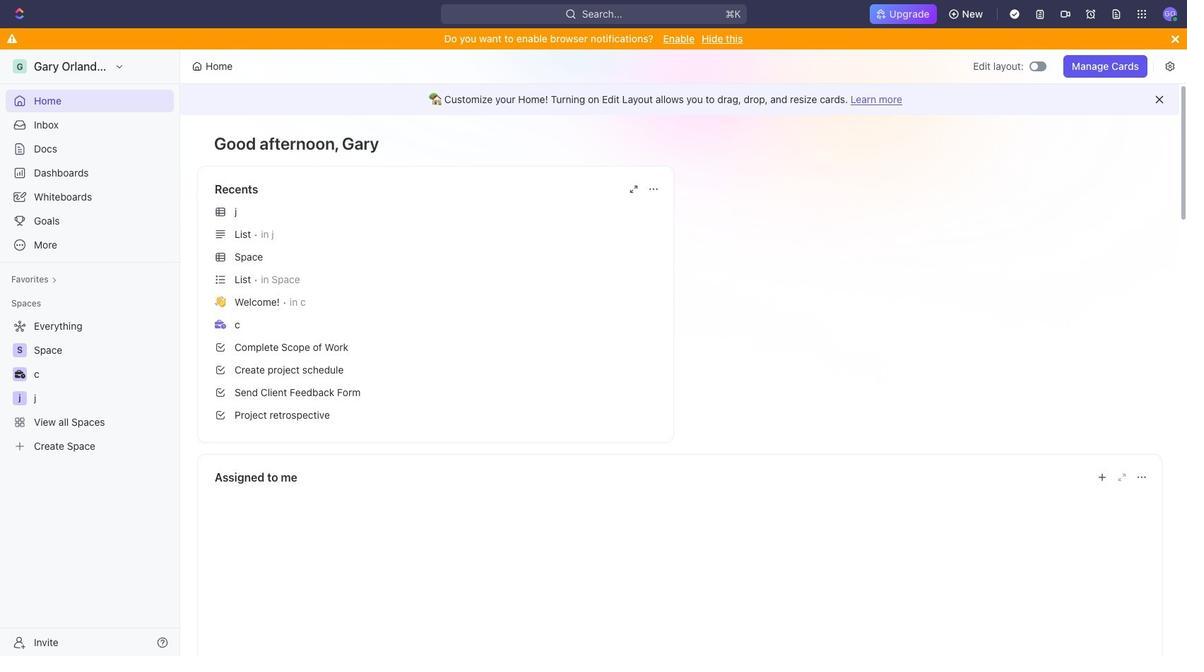Task type: vqa. For each thing, say whether or not it's contained in the screenshot.
user group icon at the left
no



Task type: locate. For each thing, give the bounding box(es) containing it.
tree
[[6, 315, 174, 458]]

business time image
[[215, 320, 226, 329]]

business time image
[[14, 370, 25, 379]]

sidebar navigation
[[0, 49, 183, 657]]

gary orlando's workspace, , element
[[13, 59, 27, 74]]

alert
[[180, 84, 1180, 115]]



Task type: describe. For each thing, give the bounding box(es) containing it.
tree inside "sidebar" navigation
[[6, 315, 174, 458]]

j, , element
[[13, 392, 27, 406]]

space, , element
[[13, 344, 27, 358]]



